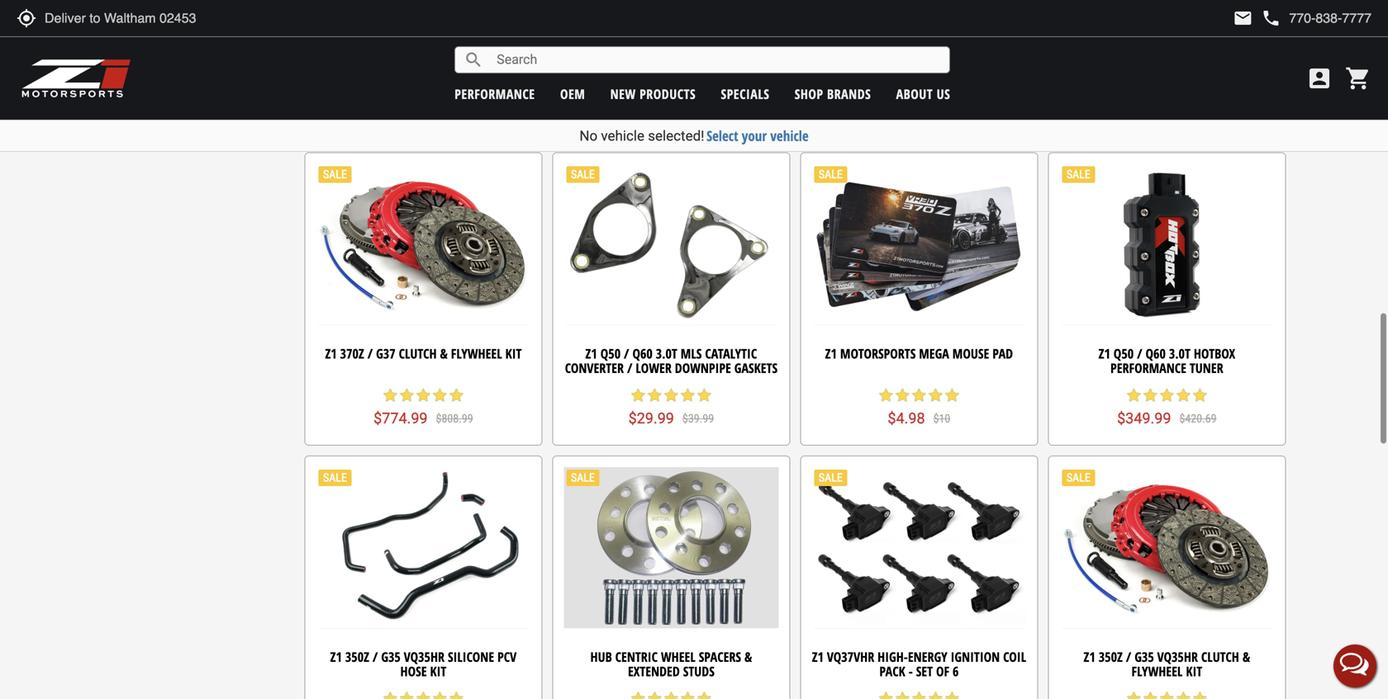 Task type: vqa. For each thing, say whether or not it's contained in the screenshot.
instant
no



Task type: describe. For each thing, give the bounding box(es) containing it.
$774.99
[[374, 410, 428, 428]]

0 vertical spatial flywheel
[[451, 345, 502, 363]]

replacement
[[864, 41, 937, 59]]

z1 350z / g35 vq35hr clutch & flywheel kit
[[1084, 649, 1250, 681]]

silicone inside z1 350z / g35 vq35hr silicone pcv hose kit
[[448, 649, 494, 666]]

ignition inside z1 vq37vhr high-energy ignition coil pack - set of 6
[[951, 649, 1000, 666]]

motorsports
[[840, 345, 916, 363]]

0 vertical spatial silicone
[[625, 41, 672, 59]]

star $349.99 $399.99
[[374, 84, 473, 124]]

z1 q50 / q60 3.0t hotbox performance tuner
[[1099, 345, 1235, 377]]

$349.99 inside "star $349.99 $399.99"
[[374, 107, 428, 124]]

/ for z1 350z / g35 vq35hr clutch & flywheel kit
[[1126, 649, 1132, 666]]

z1 vq37vhr high-energy ignition coil pack - set of 6
[[812, 649, 1026, 681]]

z1 motorsports mega mouse pad
[[825, 345, 1013, 363]]

account_box
[[1307, 65, 1333, 92]]

shop brands
[[795, 85, 871, 103]]

/ for z1 350z / g35 vq35hr high-energy ignition coil pack - set of 6
[[372, 41, 377, 59]]

star star star star star $289.99 $326
[[629, 84, 714, 124]]

$808.99
[[436, 412, 473, 426]]

hub centric wheel spacers & extended studs
[[590, 649, 752, 681]]

of inside z1 350z / g35 vq35hr high-energy ignition coil pack - set of 6
[[480, 56, 493, 74]]

$5,499.99
[[1181, 109, 1227, 122]]

z1 for z1 q50 / q60 3.0t mls catalytic converter / lower downpipe gaskets
[[586, 345, 597, 363]]

370z
[[340, 345, 364, 363]]

extended
[[628, 663, 680, 681]]

coil inside z1 350z / g35 vq35hr high-energy ignition coil pack - set of 6
[[397, 56, 420, 74]]

z1 for z1 q50 / q60 3.0t hotbox performance tuner
[[1099, 345, 1111, 363]]

downpipe
[[675, 360, 731, 377]]

/ inside the 'z1 oem replacement 300zx battery harness / starter cable'
[[901, 56, 907, 74]]

1 horizontal spatial kit
[[505, 345, 522, 363]]

clutch inside z1 350z / g35 vq35hr clutch & flywheel kit
[[1201, 649, 1239, 666]]

select
[[707, 126, 738, 145]]

z1 370z / g37 clutch & flywheel kit
[[325, 345, 522, 363]]

& inside z1 350z / g35 vq35hr clutch & flywheel kit
[[1243, 649, 1250, 666]]

mail phone
[[1233, 8, 1281, 28]]

Search search field
[[484, 47, 950, 73]]

coil inside z1 vq37vhr high-energy ignition coil pack - set of 6
[[1003, 649, 1026, 666]]

- inside z1 vq37vhr high-energy ignition coil pack - set of 6
[[909, 663, 913, 681]]

hose inside z1 350z / g35 vq35hr silicone pcv hose kit
[[400, 663, 427, 681]]

phone link
[[1261, 8, 1372, 28]]

vehicle inside no vehicle selected! select your vehicle
[[601, 128, 645, 144]]

energy inside z1 vq37vhr high-energy ignition coil pack - set of 6
[[908, 649, 948, 666]]

star star star star star $4.98 $10
[[878, 388, 961, 428]]

search
[[464, 50, 484, 70]]

0 horizontal spatial clutch
[[399, 345, 437, 363]]

flywheel inside z1 350z / g35 vq35hr clutch & flywheel kit
[[1132, 663, 1183, 681]]

$4,999.99 $5,499.99
[[1108, 107, 1227, 124]]

1 horizontal spatial set
[[749, 41, 766, 59]]

$29.99
[[629, 410, 674, 428]]

converter
[[565, 360, 624, 377]]

350z for z1 350z / g35 vq35hr clutch & flywheel kit
[[1099, 649, 1123, 666]]

0 vertical spatial hose
[[719, 41, 746, 59]]

$67.48
[[876, 107, 922, 124]]

tuner
[[1190, 360, 1224, 377]]

$39.99
[[683, 412, 714, 426]]

vq35hr for ignition
[[403, 41, 444, 59]]

q50 for z1 q50 / q60 3.0t mls catalytic converter / lower downpipe gaskets
[[601, 345, 621, 363]]

g37
[[376, 345, 396, 363]]

mail link
[[1233, 8, 1253, 28]]

star star star star $67.48 $89.99
[[876, 84, 962, 124]]

/ for z1 370z / g37 clutch & flywheel kit
[[367, 345, 373, 363]]

selected!
[[648, 128, 705, 144]]

z1 motorsports logo image
[[21, 58, 132, 99]]

cable
[[956, 56, 986, 74]]

g35 for hose
[[381, 649, 401, 666]]

performance
[[1111, 360, 1187, 377]]

3.0t for hotbox
[[1169, 345, 1191, 363]]

my_location
[[17, 8, 36, 28]]

brands
[[827, 85, 871, 103]]

pack inside z1 vq37vhr high-energy ignition coil pack - set of 6
[[880, 663, 905, 681]]

mail
[[1233, 8, 1253, 28]]

ignition inside z1 350z / g35 vq35hr high-energy ignition coil pack - set of 6
[[344, 56, 394, 74]]

performance link
[[455, 85, 535, 103]]

shop
[[795, 85, 824, 103]]

phone
[[1261, 8, 1281, 28]]

shop brands link
[[795, 85, 871, 103]]

300zx inside the 'z1 oem replacement 300zx battery harness / starter cable'
[[940, 41, 970, 59]]

- inside z1 350z / g35 vq35hr high-energy ignition coil pack - set of 6
[[452, 56, 457, 74]]

$4,999.99
[[1108, 107, 1173, 124]]

6 inside z1 350z / g35 vq35hr high-energy ignition coil pack - set of 6
[[496, 56, 503, 74]]

q50 for z1 q50 / q60 3.0t hotbox performance tuner
[[1114, 345, 1134, 363]]

350z for z1 350z / g35 vq35hr high-energy ignition coil pack - set of 6
[[345, 41, 369, 59]]

new products link
[[610, 85, 696, 103]]

about us
[[896, 85, 951, 103]]

kit for z1 350z / g35 vq35hr clutch & flywheel kit
[[1186, 663, 1202, 681]]



Task type: locate. For each thing, give the bounding box(es) containing it.
1 horizontal spatial oem
[[837, 41, 861, 59]]

performance
[[455, 85, 535, 103]]

z1
[[330, 41, 342, 59], [577, 41, 589, 59], [822, 41, 834, 59], [325, 345, 337, 363], [586, 345, 597, 363], [825, 345, 837, 363], [1099, 345, 1111, 363], [330, 649, 342, 666], [812, 649, 824, 666], [1084, 649, 1096, 666]]

kit inside z1 350z / g35 vq35hr clutch & flywheel kit
[[1186, 663, 1202, 681]]

harness
[[852, 56, 898, 74]]

z1 inside z1 350z / g35 vq35hr silicone pcv hose kit
[[330, 649, 342, 666]]

300zx
[[592, 41, 622, 59], [940, 41, 970, 59]]

q50
[[601, 345, 621, 363], [1114, 345, 1134, 363]]

mouse
[[953, 345, 989, 363]]

1 horizontal spatial q50
[[1114, 345, 1134, 363]]

/ inside the z1 q50 / q60 3.0t hotbox performance tuner
[[1137, 345, 1143, 363]]

q50 inside the z1 q50 / q60 3.0t hotbox performance tuner
[[1114, 345, 1134, 363]]

0 horizontal spatial kit
[[430, 663, 447, 681]]

3.0t for mls
[[656, 345, 677, 363]]

g35 for ignition
[[381, 41, 400, 59]]

2 300zx from the left
[[940, 41, 970, 59]]

1 horizontal spatial pack
[[880, 663, 905, 681]]

0 horizontal spatial of
[[480, 56, 493, 74]]

$349.99 inside star star star star star $349.99 $420.69
[[1117, 410, 1171, 428]]

g35 inside z1 350z / g35 vq35hr high-energy ignition coil pack - set of 6
[[381, 41, 400, 59]]

2 q50 from the left
[[1114, 345, 1134, 363]]

0 vertical spatial energy
[[478, 41, 517, 59]]

$399.99
[[436, 109, 473, 122]]

1 300zx from the left
[[592, 41, 622, 59]]

silicone up new products link
[[625, 41, 672, 59]]

300zx up new
[[592, 41, 622, 59]]

account_box link
[[1302, 65, 1337, 92]]

flywheel
[[451, 345, 502, 363], [1132, 663, 1183, 681]]

vq35hr inside z1 350z / g35 vq35hr high-energy ignition coil pack - set of 6
[[403, 41, 444, 59]]

3.0t inside the z1 q50 / q60 3.0t hotbox performance tuner
[[1169, 345, 1191, 363]]

pad
[[993, 345, 1013, 363]]

starter
[[910, 56, 952, 74]]

1 vertical spatial clutch
[[1201, 649, 1239, 666]]

0 vertical spatial coil
[[397, 56, 420, 74]]

high- right the vq37vhr at the bottom right
[[878, 649, 908, 666]]

pack inside z1 350z / g35 vq35hr high-energy ignition coil pack - set of 6
[[423, 56, 449, 74]]

z1 for z1 370z / g37 clutch & flywheel kit
[[325, 345, 337, 363]]

new products
[[610, 85, 696, 103]]

no vehicle selected! select your vehicle
[[580, 126, 809, 145]]

kit inside z1 350z / g35 vq35hr silicone pcv hose kit
[[430, 663, 447, 681]]

hotbox
[[1194, 345, 1235, 363]]

/ for z1 q50 / q60 3.0t hotbox performance tuner
[[1137, 345, 1143, 363]]

0 horizontal spatial high-
[[447, 41, 478, 59]]

studs
[[683, 663, 715, 681]]

of inside z1 vq37vhr high-energy ignition coil pack - set of 6
[[936, 663, 950, 681]]

kit for z1 350z / g35 vq35hr silicone pcv hose kit
[[430, 663, 447, 681]]

mega
[[919, 345, 949, 363]]

1 horizontal spatial flywheel
[[1132, 663, 1183, 681]]

hose
[[719, 41, 746, 59], [400, 663, 427, 681]]

vq35hr for hose
[[404, 649, 445, 666]]

0 horizontal spatial q50
[[601, 345, 621, 363]]

g35 inside z1 350z / g35 vq35hr clutch & flywheel kit
[[1135, 649, 1154, 666]]

z1 for z1 300zx silicone master hose set
[[577, 41, 589, 59]]

q60
[[633, 345, 653, 363], [1146, 345, 1166, 363]]

0 horizontal spatial pack
[[423, 56, 449, 74]]

1 horizontal spatial coil
[[1003, 649, 1026, 666]]

star star star star star $774.99 $808.99
[[374, 388, 473, 428]]

master
[[675, 41, 716, 59]]

z1 inside z1 q50 / q60 3.0t mls catalytic converter / lower downpipe gaskets
[[586, 345, 597, 363]]

g35 for flywheel
[[1135, 649, 1154, 666]]

0 horizontal spatial 300zx
[[592, 41, 622, 59]]

oem
[[837, 41, 861, 59], [560, 85, 585, 103]]

350z
[[345, 41, 369, 59], [345, 649, 369, 666], [1099, 649, 1123, 666]]

z1 inside z1 350z / g35 vq35hr high-energy ignition coil pack - set of 6
[[330, 41, 342, 59]]

0 horizontal spatial energy
[[478, 41, 517, 59]]

0 horizontal spatial silicone
[[448, 649, 494, 666]]

/ for z1 350z / g35 vq35hr silicone pcv hose kit
[[373, 649, 378, 666]]

energy up performance
[[478, 41, 517, 59]]

1 horizontal spatial $349.99
[[1117, 410, 1171, 428]]

catalytic
[[705, 345, 757, 363]]

q50 up star star star star star $349.99 $420.69
[[1114, 345, 1134, 363]]

vq35hr for flywheel
[[1157, 649, 1198, 666]]

1 horizontal spatial of
[[936, 663, 950, 681]]

1 vertical spatial ignition
[[951, 649, 1000, 666]]

vehicle right no
[[601, 128, 645, 144]]

0 horizontal spatial flywheel
[[451, 345, 502, 363]]

z1 300zx silicone master hose set
[[577, 41, 766, 59]]

0 horizontal spatial coil
[[397, 56, 420, 74]]

set up specials
[[749, 41, 766, 59]]

g35
[[381, 41, 400, 59], [381, 649, 401, 666], [1135, 649, 1154, 666]]

pcv
[[498, 649, 517, 666]]

1 vertical spatial coil
[[1003, 649, 1026, 666]]

$10
[[933, 412, 951, 426]]

set inside z1 350z / g35 vq35hr high-energy ignition coil pack - set of 6
[[460, 56, 477, 74]]

q50 left lower
[[601, 345, 621, 363]]

vehicle right your
[[770, 126, 809, 145]]

energy
[[478, 41, 517, 59], [908, 649, 948, 666]]

star star star star star $349.99 $420.69
[[1117, 388, 1217, 428]]

shopping_cart
[[1345, 65, 1372, 92]]

1 vertical spatial hose
[[400, 663, 427, 681]]

set
[[749, 41, 766, 59], [460, 56, 477, 74], [916, 663, 933, 681]]

0 horizontal spatial vehicle
[[601, 128, 645, 144]]

1 horizontal spatial 300zx
[[940, 41, 970, 59]]

q60 for converter
[[633, 345, 653, 363]]

wheel
[[661, 649, 696, 666]]

kit
[[505, 345, 522, 363], [430, 663, 447, 681], [1186, 663, 1202, 681]]

high-
[[447, 41, 478, 59], [878, 649, 908, 666]]

high- inside z1 350z / g35 vq35hr high-energy ignition coil pack - set of 6
[[447, 41, 478, 59]]

2 q60 from the left
[[1146, 345, 1166, 363]]

6
[[496, 56, 503, 74], [953, 663, 959, 681]]

z1 inside the 'z1 oem replacement 300zx battery harness / starter cable'
[[822, 41, 834, 59]]

/ for z1 q50 / q60 3.0t mls catalytic converter / lower downpipe gaskets
[[624, 345, 629, 363]]

1 q50 from the left
[[601, 345, 621, 363]]

set up performance
[[460, 56, 477, 74]]

1 q60 from the left
[[633, 345, 653, 363]]

0 vertical spatial 6
[[496, 56, 503, 74]]

select your vehicle link
[[707, 126, 809, 145]]

$289.99
[[629, 107, 683, 124]]

vq35hr
[[403, 41, 444, 59], [404, 649, 445, 666], [1157, 649, 1198, 666]]

pack
[[423, 56, 449, 74], [880, 663, 905, 681]]

1 vertical spatial -
[[909, 663, 913, 681]]

0 horizontal spatial q60
[[633, 345, 653, 363]]

z1 q50 / q60 3.0t mls catalytic converter / lower downpipe gaskets
[[565, 345, 778, 377]]

spacers
[[699, 649, 741, 666]]

pack left search
[[423, 56, 449, 74]]

1 vertical spatial oem
[[560, 85, 585, 103]]

1 horizontal spatial q60
[[1146, 345, 1166, 363]]

shopping_cart link
[[1341, 65, 1372, 92]]

2 horizontal spatial &
[[1243, 649, 1250, 666]]

energy inside z1 350z / g35 vq35hr high-energy ignition coil pack - set of 6
[[478, 41, 517, 59]]

mls
[[681, 345, 702, 363]]

1 horizontal spatial 6
[[953, 663, 959, 681]]

350z inside z1 350z / g35 vq35hr silicone pcv hose kit
[[345, 649, 369, 666]]

1 horizontal spatial &
[[745, 649, 752, 666]]

1 horizontal spatial clutch
[[1201, 649, 1239, 666]]

350z inside z1 350z / g35 vq35hr clutch & flywheel kit
[[1099, 649, 1123, 666]]

1 horizontal spatial ignition
[[951, 649, 1000, 666]]

z1 oem replacement 300zx battery harness / starter cable
[[822, 41, 1017, 74]]

us
[[937, 85, 951, 103]]

- right the vq37vhr at the bottom right
[[909, 663, 913, 681]]

z1 350z / g35 vq35hr high-energy ignition coil pack - set of 6
[[330, 41, 517, 74]]

no
[[580, 128, 598, 144]]

1 horizontal spatial high-
[[878, 649, 908, 666]]

0 vertical spatial high-
[[447, 41, 478, 59]]

centric
[[615, 649, 658, 666]]

battery
[[973, 41, 1017, 59]]

set right the vq37vhr at the bottom right
[[916, 663, 933, 681]]

1 horizontal spatial energy
[[908, 649, 948, 666]]

0 horizontal spatial set
[[460, 56, 477, 74]]

350z inside z1 350z / g35 vq35hr high-energy ignition coil pack - set of 6
[[345, 41, 369, 59]]

6 inside z1 vq37vhr high-energy ignition coil pack - set of 6
[[953, 663, 959, 681]]

& inside hub centric wheel spacers & extended studs
[[745, 649, 752, 666]]

$326
[[691, 109, 714, 122]]

/ inside z1 350z / g35 vq35hr clutch & flywheel kit
[[1126, 649, 1132, 666]]

oem inside the 'z1 oem replacement 300zx battery harness / starter cable'
[[837, 41, 861, 59]]

products
[[640, 85, 696, 103]]

star inside "star $349.99 $399.99"
[[448, 84, 465, 101]]

0 vertical spatial of
[[480, 56, 493, 74]]

0 horizontal spatial $349.99
[[374, 107, 428, 124]]

1 vertical spatial pack
[[880, 663, 905, 681]]

lower
[[636, 360, 672, 377]]

z1 for z1 motorsports mega mouse pad
[[825, 345, 837, 363]]

1 vertical spatial 6
[[953, 663, 959, 681]]

g35 inside z1 350z / g35 vq35hr silicone pcv hose kit
[[381, 649, 401, 666]]

$4.98
[[888, 410, 925, 428]]

z1 for z1 350z / g35 vq35hr silicone pcv hose kit
[[330, 649, 342, 666]]

high- up the performance 'link'
[[447, 41, 478, 59]]

specials
[[721, 85, 770, 103]]

0 horizontal spatial 3.0t
[[656, 345, 677, 363]]

q60 inside z1 q50 / q60 3.0t mls catalytic converter / lower downpipe gaskets
[[633, 345, 653, 363]]

q60 left mls
[[633, 345, 653, 363]]

clutch
[[399, 345, 437, 363], [1201, 649, 1239, 666]]

q60 inside the z1 q50 / q60 3.0t hotbox performance tuner
[[1146, 345, 1166, 363]]

0 vertical spatial pack
[[423, 56, 449, 74]]

- left search
[[452, 56, 457, 74]]

0 horizontal spatial -
[[452, 56, 457, 74]]

$349.99 left $399.99
[[374, 107, 428, 124]]

about us link
[[896, 85, 951, 103]]

/
[[372, 41, 377, 59], [901, 56, 907, 74], [367, 345, 373, 363], [624, 345, 629, 363], [1137, 345, 1143, 363], [627, 360, 633, 377], [373, 649, 378, 666], [1126, 649, 1132, 666]]

350z for z1 350z / g35 vq35hr silicone pcv hose kit
[[345, 649, 369, 666]]

2 horizontal spatial set
[[916, 663, 933, 681]]

gaskets
[[734, 360, 778, 377]]

/ inside z1 350z / g35 vq35hr high-energy ignition coil pack - set of 6
[[372, 41, 377, 59]]

hub
[[590, 649, 612, 666]]

-
[[452, 56, 457, 74], [909, 663, 913, 681]]

z1 for z1 vq37vhr high-energy ignition coil pack - set of 6
[[812, 649, 824, 666]]

$349.99 down performance
[[1117, 410, 1171, 428]]

new
[[610, 85, 636, 103]]

1 vertical spatial silicone
[[448, 649, 494, 666]]

3.0t inside z1 q50 / q60 3.0t mls catalytic converter / lower downpipe gaskets
[[656, 345, 677, 363]]

z1 for z1 oem replacement 300zx battery harness / starter cable
[[822, 41, 834, 59]]

oem up 'brands'
[[837, 41, 861, 59]]

0 vertical spatial ignition
[[344, 56, 394, 74]]

0 horizontal spatial &
[[440, 345, 448, 363]]

0 horizontal spatial hose
[[400, 663, 427, 681]]

your
[[742, 126, 767, 145]]

1 vertical spatial of
[[936, 663, 950, 681]]

z1 350z / g35 vq35hr silicone pcv hose kit
[[330, 649, 517, 681]]

1 horizontal spatial vehicle
[[770, 126, 809, 145]]

specials link
[[721, 85, 770, 103]]

q50 inside z1 q50 / q60 3.0t mls catalytic converter / lower downpipe gaskets
[[601, 345, 621, 363]]

1 horizontal spatial silicone
[[625, 41, 672, 59]]

z1 inside z1 350z / g35 vq35hr clutch & flywheel kit
[[1084, 649, 1096, 666]]

1 vertical spatial flywheel
[[1132, 663, 1183, 681]]

star
[[448, 84, 465, 101], [630, 84, 647, 101], [647, 84, 663, 101], [663, 84, 680, 101], [680, 84, 696, 101], [696, 84, 713, 101], [894, 84, 911, 101], [911, 84, 927, 101], [927, 84, 944, 101], [944, 84, 961, 101], [382, 388, 399, 404], [399, 388, 415, 404], [415, 388, 432, 404], [432, 388, 448, 404], [448, 388, 465, 404], [630, 388, 647, 404], [647, 388, 663, 404], [663, 388, 680, 404], [680, 388, 696, 404], [696, 388, 713, 404], [878, 388, 894, 404], [894, 388, 911, 404], [911, 388, 927, 404], [927, 388, 944, 404], [944, 388, 961, 404], [1126, 388, 1142, 404], [1142, 388, 1159, 404], [1159, 388, 1175, 404], [1175, 388, 1192, 404], [1192, 388, 1208, 404]]

2 3.0t from the left
[[1169, 345, 1191, 363]]

set inside z1 vq37vhr high-energy ignition coil pack - set of 6
[[916, 663, 933, 681]]

0 vertical spatial $349.99
[[374, 107, 428, 124]]

z1 for z1 350z / g35 vq35hr high-energy ignition coil pack - set of 6
[[330, 41, 342, 59]]

ignition
[[344, 56, 394, 74], [951, 649, 1000, 666]]

oem link
[[560, 85, 585, 103]]

vq35hr inside z1 350z / g35 vq35hr silicone pcv hose kit
[[404, 649, 445, 666]]

1 vertical spatial energy
[[908, 649, 948, 666]]

1 horizontal spatial hose
[[719, 41, 746, 59]]

vq35hr inside z1 350z / g35 vq35hr clutch & flywheel kit
[[1157, 649, 1198, 666]]

about
[[896, 85, 933, 103]]

vq37vhr
[[827, 649, 874, 666]]

z1 for z1 350z / g35 vq35hr clutch & flywheel kit
[[1084, 649, 1096, 666]]

high- inside z1 vq37vhr high-energy ignition coil pack - set of 6
[[878, 649, 908, 666]]

z1 inside the z1 q50 / q60 3.0t hotbox performance tuner
[[1099, 345, 1111, 363]]

0 vertical spatial oem
[[837, 41, 861, 59]]

energy right the vq37vhr at the bottom right
[[908, 649, 948, 666]]

2 horizontal spatial kit
[[1186, 663, 1202, 681]]

0 horizontal spatial ignition
[[344, 56, 394, 74]]

$89.99
[[930, 109, 962, 122]]

q60 left tuner
[[1146, 345, 1166, 363]]

1 horizontal spatial -
[[909, 663, 913, 681]]

0 vertical spatial clutch
[[399, 345, 437, 363]]

oem up no
[[560, 85, 585, 103]]

3.0t
[[656, 345, 677, 363], [1169, 345, 1191, 363]]

silicone left pcv
[[448, 649, 494, 666]]

3.0t left hotbox
[[1169, 345, 1191, 363]]

pack right the vq37vhr at the bottom right
[[880, 663, 905, 681]]

$420.69
[[1180, 412, 1217, 426]]

q60 for tuner
[[1146, 345, 1166, 363]]

/ inside z1 350z / g35 vq35hr silicone pcv hose kit
[[373, 649, 378, 666]]

0 vertical spatial -
[[452, 56, 457, 74]]

z1 inside z1 vq37vhr high-energy ignition coil pack - set of 6
[[812, 649, 824, 666]]

1 vertical spatial $349.99
[[1117, 410, 1171, 428]]

1 vertical spatial high-
[[878, 649, 908, 666]]

star star star star star $29.99 $39.99
[[629, 388, 714, 428]]

0 horizontal spatial 6
[[496, 56, 503, 74]]

3.0t left mls
[[656, 345, 677, 363]]

300zx left battery
[[940, 41, 970, 59]]

1 3.0t from the left
[[656, 345, 677, 363]]

1 horizontal spatial 3.0t
[[1169, 345, 1191, 363]]

0 horizontal spatial oem
[[560, 85, 585, 103]]



